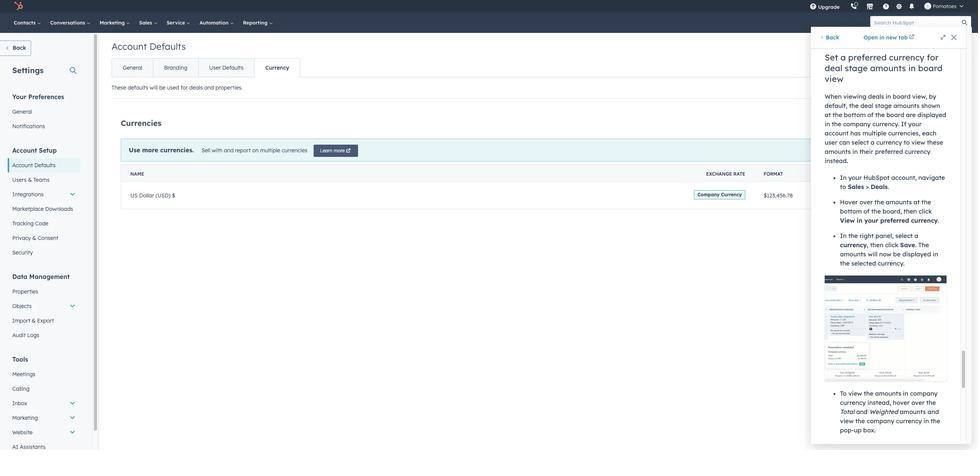 Task type: vqa. For each thing, say whether or not it's contained in the screenshot.
pages
no



Task type: describe. For each thing, give the bounding box(es) containing it.
0 vertical spatial account defaults
[[112, 41, 186, 52]]

export
[[37, 318, 54, 325]]

calling icon button
[[847, 1, 860, 11]]

exchange
[[706, 171, 732, 177]]

marketplaces image
[[867, 3, 873, 10]]

used
[[167, 84, 179, 91]]

marketplace
[[12, 206, 44, 213]]

currencies banner
[[121, 113, 966, 131]]

defaults for "account defaults" link
[[34, 162, 56, 169]]

user defaults
[[209, 64, 243, 71]]

calling icon image
[[850, 3, 857, 10]]

preferences
[[28, 93, 64, 101]]

account defaults link
[[8, 158, 80, 173]]

general for your
[[12, 109, 32, 115]]

rate
[[733, 171, 745, 177]]

tyler black image
[[924, 3, 931, 10]]

1 horizontal spatial defaults
[[149, 41, 186, 52]]

marketplaces button
[[862, 0, 878, 12]]

1 vertical spatial and
[[224, 147, 234, 154]]

your preferences element
[[8, 93, 80, 134]]

multiple
[[260, 147, 280, 154]]

dollar
[[139, 192, 154, 199]]

conversations link
[[46, 12, 95, 33]]

privacy & consent link
[[8, 231, 80, 246]]

teams
[[33, 177, 49, 184]]

account setup
[[12, 147, 57, 155]]

0 vertical spatial and
[[204, 84, 214, 91]]

calling
[[12, 386, 30, 393]]

us dollar (usd) $
[[130, 192, 175, 199]]

code
[[35, 220, 48, 227]]

Search HubSpot search field
[[870, 16, 964, 29]]

contacts
[[14, 20, 37, 26]]

reporting link
[[238, 12, 277, 33]]

website button
[[8, 426, 80, 441]]

$123,456.78
[[764, 192, 793, 199]]

properties.
[[215, 84, 243, 91]]

marketplace downloads
[[12, 206, 73, 213]]

navigation containing general
[[112, 58, 300, 77]]

hubspot link
[[9, 2, 29, 11]]

currencies
[[282, 147, 307, 154]]

currencies.
[[160, 146, 194, 154]]

security
[[12, 250, 33, 256]]

integrations button
[[8, 187, 80, 202]]

import
[[12, 318, 30, 325]]

help image
[[883, 3, 890, 10]]

automation
[[200, 20, 230, 26]]

downloads
[[45, 206, 73, 213]]

user defaults link
[[198, 59, 254, 77]]

report
[[235, 147, 251, 154]]

currency link
[[254, 59, 300, 77]]

defaults
[[128, 84, 148, 91]]

& for export
[[32, 318, 36, 325]]

notifications
[[12, 123, 45, 130]]

help button
[[880, 0, 893, 12]]

data management
[[12, 273, 70, 281]]

security link
[[8, 246, 80, 260]]

integrations
[[12, 191, 44, 198]]

upgrade image
[[810, 3, 817, 10]]

sell
[[202, 147, 210, 154]]

notifications image
[[908, 3, 915, 10]]

properties link
[[8, 285, 80, 299]]

marketing button
[[8, 411, 80, 426]]

pomatoes button
[[920, 0, 968, 12]]

use
[[129, 146, 140, 154]]

exchange rate
[[706, 171, 745, 177]]

account for users & teams
[[12, 147, 37, 155]]

company currency
[[698, 192, 742, 198]]

search image
[[962, 20, 967, 25]]

on
[[252, 147, 259, 154]]

settings
[[12, 66, 44, 75]]

objects
[[12, 303, 32, 310]]

tools
[[12, 356, 28, 364]]

website
[[12, 430, 33, 437]]

settings image
[[895, 3, 902, 10]]

service
[[167, 20, 187, 26]]

tracking code link
[[8, 217, 80, 231]]

general for account
[[123, 64, 142, 71]]

sell with and report on multiple currencies
[[202, 147, 307, 154]]

learn
[[320, 148, 332, 154]]

deals
[[189, 84, 203, 91]]

marketing inside marketing button
[[12, 415, 38, 422]]

more for learn
[[334, 148, 345, 154]]



Task type: locate. For each thing, give the bounding box(es) containing it.
your preferences
[[12, 93, 64, 101]]

0 vertical spatial account
[[112, 41, 147, 52]]

$
[[172, 192, 175, 199]]

account defaults
[[112, 41, 186, 52], [12, 162, 56, 169]]

2 horizontal spatial currency
[[922, 120, 946, 127]]

automation link
[[195, 12, 238, 33]]

0 horizontal spatial currency
[[265, 64, 289, 71]]

& for teams
[[28, 177, 32, 184]]

upgrade
[[818, 4, 840, 10]]

marketing up website at bottom
[[12, 415, 38, 422]]

properties
[[12, 289, 38, 296]]

users & teams link
[[8, 173, 80, 187]]

meetings
[[12, 372, 35, 378]]

account setup element
[[8, 146, 80, 260]]

these defaults will be used for deals and properties.
[[112, 84, 243, 91]]

company
[[698, 192, 720, 198]]

currencies
[[121, 118, 161, 128]]

defaults inside the account setup element
[[34, 162, 56, 169]]

1 vertical spatial marketing
[[12, 415, 38, 422]]

general
[[123, 64, 142, 71], [12, 109, 32, 115]]

& inside "link"
[[32, 235, 36, 242]]

pomatoes
[[933, 3, 957, 9]]

1 vertical spatial &
[[32, 235, 36, 242]]

setup
[[39, 147, 57, 155]]

0 vertical spatial general link
[[112, 59, 153, 77]]

1 horizontal spatial more
[[334, 148, 345, 154]]

add
[[910, 120, 921, 127]]

meetings link
[[8, 368, 80, 382]]

general link for your
[[8, 105, 80, 119]]

2 vertical spatial account
[[12, 162, 33, 169]]

use more currencies.
[[129, 146, 194, 154]]

sales link
[[135, 12, 162, 33]]

your
[[12, 93, 26, 101]]

for
[[181, 84, 188, 91]]

navigation
[[112, 58, 300, 77]]

0 horizontal spatial general link
[[8, 105, 80, 119]]

general link up defaults
[[112, 59, 153, 77]]

defaults right user
[[222, 64, 243, 71]]

search button
[[958, 16, 971, 29]]

defaults up "users & teams" link
[[34, 162, 56, 169]]

account down marketing link
[[112, 41, 147, 52]]

general inside your preferences element
[[12, 109, 32, 115]]

account up users
[[12, 162, 33, 169]]

general up defaults
[[123, 64, 142, 71]]

0 horizontal spatial and
[[204, 84, 214, 91]]

more for use
[[142, 146, 158, 154]]

currency inside add currency button
[[922, 120, 946, 127]]

be
[[159, 84, 166, 91]]

0 vertical spatial general
[[123, 64, 142, 71]]

will
[[150, 84, 158, 91]]

& right privacy
[[32, 235, 36, 242]]

and
[[204, 84, 214, 91], [224, 147, 234, 154]]

2 vertical spatial &
[[32, 318, 36, 325]]

consent
[[38, 235, 58, 242]]

inbox
[[12, 401, 27, 408]]

1 vertical spatial currency
[[922, 120, 946, 127]]

users
[[12, 177, 26, 184]]

users & teams
[[12, 177, 49, 184]]

menu item
[[845, 0, 847, 12]]

0 vertical spatial &
[[28, 177, 32, 184]]

currency inside currency link
[[265, 64, 289, 71]]

(usd)
[[156, 192, 170, 199]]

account for branding
[[112, 41, 147, 52]]

& inside data management element
[[32, 318, 36, 325]]

1 horizontal spatial and
[[224, 147, 234, 154]]

marketplace downloads link
[[8, 202, 80, 217]]

add currency button
[[899, 116, 966, 131]]

1 horizontal spatial general
[[123, 64, 142, 71]]

1 vertical spatial account
[[12, 147, 37, 155]]

general link down preferences
[[8, 105, 80, 119]]

1 horizontal spatial marketing
[[100, 20, 126, 26]]

more right the learn
[[334, 148, 345, 154]]

1 horizontal spatial general link
[[112, 59, 153, 77]]

marketing
[[100, 20, 126, 26], [12, 415, 38, 422]]

2 horizontal spatial defaults
[[222, 64, 243, 71]]

0 vertical spatial currency
[[265, 64, 289, 71]]

menu
[[804, 0, 969, 12]]

account defaults inside the account setup element
[[12, 162, 56, 169]]

0 vertical spatial marketing
[[100, 20, 126, 26]]

branding link
[[153, 59, 198, 77]]

account
[[112, 41, 147, 52], [12, 147, 37, 155], [12, 162, 33, 169]]

2 vertical spatial currency
[[721, 192, 742, 198]]

these
[[112, 84, 126, 91]]

account defaults up users & teams
[[12, 162, 56, 169]]

sales
[[139, 20, 154, 26]]

management
[[29, 273, 70, 281]]

settings link
[[894, 2, 904, 10]]

notifications link
[[8, 119, 80, 134]]

currency for company currency
[[721, 192, 742, 198]]

objects button
[[8, 299, 80, 314]]

account left setup
[[12, 147, 37, 155]]

marketing inside marketing link
[[100, 20, 126, 26]]

0 horizontal spatial general
[[12, 109, 32, 115]]

defaults up branding link
[[149, 41, 186, 52]]

defaults inside navigation
[[222, 64, 243, 71]]

tracking code
[[12, 220, 48, 227]]

0 horizontal spatial defaults
[[34, 162, 56, 169]]

service link
[[162, 12, 195, 33]]

1 horizontal spatial currency
[[721, 192, 742, 198]]

2 vertical spatial defaults
[[34, 162, 56, 169]]

hubspot image
[[14, 2, 23, 11]]

inbox button
[[8, 397, 80, 411]]

menu containing pomatoes
[[804, 0, 969, 12]]

import & export link
[[8, 314, 80, 329]]

defaults
[[149, 41, 186, 52], [222, 64, 243, 71], [34, 162, 56, 169]]

conversations
[[50, 20, 87, 26]]

account defaults down sales link
[[112, 41, 186, 52]]

back link
[[0, 41, 31, 56]]

user
[[209, 64, 221, 71]]

currency for add currency
[[922, 120, 946, 127]]

0 horizontal spatial marketing
[[12, 415, 38, 422]]

0 horizontal spatial account defaults
[[12, 162, 56, 169]]

tracking
[[12, 220, 34, 227]]

notifications button
[[905, 0, 918, 12]]

marketing left the sales
[[100, 20, 126, 26]]

& right users
[[28, 177, 32, 184]]

audit logs
[[12, 332, 39, 339]]

1 horizontal spatial account defaults
[[112, 41, 186, 52]]

audit logs link
[[8, 329, 80, 343]]

contacts link
[[9, 12, 46, 33]]

data
[[12, 273, 27, 281]]

1 vertical spatial general link
[[8, 105, 80, 119]]

0 vertical spatial defaults
[[149, 41, 186, 52]]

1 vertical spatial account defaults
[[12, 162, 56, 169]]

audit
[[12, 332, 26, 339]]

& for consent
[[32, 235, 36, 242]]

calling link
[[8, 382, 80, 397]]

general link for account
[[112, 59, 153, 77]]

0 horizontal spatial more
[[142, 146, 158, 154]]

and right with
[[224, 147, 234, 154]]

branding
[[164, 64, 187, 71]]

add currency
[[910, 120, 946, 127]]

and right deals
[[204, 84, 214, 91]]

learn more link
[[314, 145, 358, 157]]

& left export
[[32, 318, 36, 325]]

defaults for user defaults link
[[222, 64, 243, 71]]

general link
[[112, 59, 153, 77], [8, 105, 80, 119]]

reporting
[[243, 20, 269, 26]]

more right use
[[142, 146, 158, 154]]

tools element
[[8, 356, 80, 451]]

1 vertical spatial defaults
[[222, 64, 243, 71]]

1 vertical spatial general
[[12, 109, 32, 115]]

privacy & consent
[[12, 235, 58, 242]]

marketing link
[[95, 12, 135, 33]]

general down your
[[12, 109, 32, 115]]

logs
[[27, 332, 39, 339]]

data management element
[[8, 273, 80, 343]]

&
[[28, 177, 32, 184], [32, 235, 36, 242], [32, 318, 36, 325]]

name
[[130, 171, 144, 177]]



